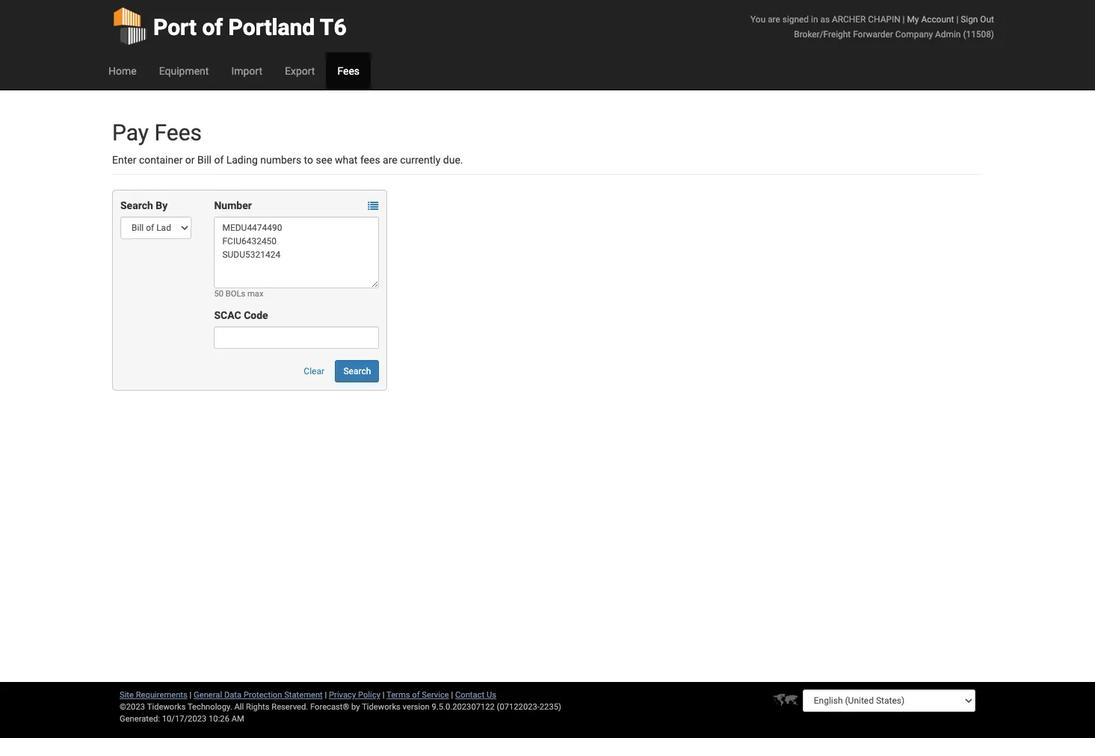 Task type: locate. For each thing, give the bounding box(es) containing it.
out
[[980, 14, 994, 25]]

pay
[[112, 120, 149, 146]]

numbers
[[260, 154, 301, 166]]

general
[[194, 691, 222, 701]]

t6
[[320, 14, 347, 40]]

search right clear button
[[344, 366, 371, 377]]

portland
[[228, 14, 315, 40]]

as
[[820, 14, 830, 25]]

0 horizontal spatial are
[[383, 154, 398, 166]]

1 horizontal spatial are
[[768, 14, 780, 25]]

contact us link
[[455, 691, 496, 701]]

statement
[[284, 691, 323, 701]]

0 vertical spatial of
[[202, 14, 223, 40]]

import button
[[220, 52, 274, 90]]

or
[[185, 154, 195, 166]]

0 vertical spatial search
[[120, 200, 153, 212]]

what
[[335, 154, 358, 166]]

contact
[[455, 691, 485, 701]]

reserved.
[[272, 703, 308, 712]]

search for search by
[[120, 200, 153, 212]]

enter container or bill of lading numbers to see what fees are currently due.
[[112, 154, 463, 166]]

terms
[[387, 691, 410, 701]]

fees inside popup button
[[337, 65, 360, 77]]

technology.
[[188, 703, 232, 712]]

of right port
[[202, 14, 223, 40]]

| left "general" at left bottom
[[190, 691, 192, 701]]

general data protection statement link
[[194, 691, 323, 701]]

service
[[422, 691, 449, 701]]

import
[[231, 65, 262, 77]]

max
[[247, 289, 264, 299]]

are
[[768, 14, 780, 25], [383, 154, 398, 166]]

of right bill
[[214, 154, 224, 166]]

fees up or
[[154, 120, 202, 146]]

of inside port of portland t6 'link'
[[202, 14, 223, 40]]

pay fees
[[112, 120, 202, 146]]

currently
[[400, 154, 441, 166]]

search button
[[335, 360, 379, 383]]

0 vertical spatial fees
[[337, 65, 360, 77]]

home
[[108, 65, 137, 77]]

terms of service link
[[387, 691, 449, 701]]

| left my
[[903, 14, 905, 25]]

to
[[304, 154, 313, 166]]

0 horizontal spatial search
[[120, 200, 153, 212]]

privacy
[[329, 691, 356, 701]]

protection
[[244, 691, 282, 701]]

2 vertical spatial of
[[412, 691, 420, 701]]

search by
[[120, 200, 168, 212]]

export
[[285, 65, 315, 77]]

of up version
[[412, 691, 420, 701]]

data
[[224, 691, 242, 701]]

of
[[202, 14, 223, 40], [214, 154, 224, 166], [412, 691, 420, 701]]

1 horizontal spatial search
[[344, 366, 371, 377]]

in
[[811, 14, 818, 25]]

search left by
[[120, 200, 153, 212]]

bill
[[197, 154, 212, 166]]

1 vertical spatial search
[[344, 366, 371, 377]]

are right fees
[[383, 154, 398, 166]]

equipment
[[159, 65, 209, 77]]

search
[[120, 200, 153, 212], [344, 366, 371, 377]]

are right you
[[768, 14, 780, 25]]

search inside button
[[344, 366, 371, 377]]

|
[[903, 14, 905, 25], [956, 14, 959, 25], [190, 691, 192, 701], [325, 691, 327, 701], [383, 691, 385, 701], [451, 691, 453, 701]]

see
[[316, 154, 332, 166]]

sign
[[961, 14, 978, 25]]

0 vertical spatial are
[[768, 14, 780, 25]]

fees
[[337, 65, 360, 77], [154, 120, 202, 146]]

(11508)
[[963, 29, 994, 40]]

export button
[[274, 52, 326, 90]]

of inside site requirements | general data protection statement | privacy policy | terms of service | contact us ©2023 tideworks technology. all rights reserved. forecast® by tideworks version 9.5.0.202307122 (07122023-2235) generated: 10/17/2023 10:26 am
[[412, 691, 420, 701]]

9.5.0.202307122
[[432, 703, 495, 712]]

fees down t6
[[337, 65, 360, 77]]

search for search
[[344, 366, 371, 377]]

scac code
[[214, 310, 268, 321]]

bols
[[226, 289, 245, 299]]

| up 9.5.0.202307122
[[451, 691, 453, 701]]

1 vertical spatial fees
[[154, 120, 202, 146]]

1 vertical spatial are
[[383, 154, 398, 166]]

| up the forecast®
[[325, 691, 327, 701]]

1 horizontal spatial fees
[[337, 65, 360, 77]]

broker/freight
[[794, 29, 851, 40]]

0 horizontal spatial fees
[[154, 120, 202, 146]]



Task type: describe. For each thing, give the bounding box(es) containing it.
generated:
[[120, 715, 160, 724]]

us
[[487, 691, 496, 701]]

site requirements link
[[120, 691, 188, 701]]

account
[[921, 14, 954, 25]]

site requirements | general data protection statement | privacy policy | terms of service | contact us ©2023 tideworks technology. all rights reserved. forecast® by tideworks version 9.5.0.202307122 (07122023-2235) generated: 10/17/2023 10:26 am
[[120, 691, 561, 724]]

clear
[[304, 366, 324, 377]]

Number text field
[[214, 217, 379, 289]]

10:26
[[209, 715, 229, 724]]

version
[[403, 703, 430, 712]]

10/17/2023
[[162, 715, 207, 724]]

all
[[234, 703, 244, 712]]

sign out link
[[961, 14, 994, 25]]

lading
[[226, 154, 258, 166]]

2235)
[[540, 703, 561, 712]]

am
[[232, 715, 244, 724]]

| up tideworks
[[383, 691, 385, 701]]

admin
[[935, 29, 961, 40]]

signed
[[783, 14, 809, 25]]

code
[[244, 310, 268, 321]]

1 vertical spatial of
[[214, 154, 224, 166]]

you are signed in as archer chapin | my account | sign out broker/freight forwarder company admin (11508)
[[751, 14, 994, 40]]

forwarder
[[853, 29, 893, 40]]

my account link
[[907, 14, 954, 25]]

are inside you are signed in as archer chapin | my account | sign out broker/freight forwarder company admin (11508)
[[768, 14, 780, 25]]

site
[[120, 691, 134, 701]]

rights
[[246, 703, 270, 712]]

port
[[153, 14, 197, 40]]

fees button
[[326, 52, 371, 90]]

you
[[751, 14, 766, 25]]

| left sign
[[956, 14, 959, 25]]

equipment button
[[148, 52, 220, 90]]

clear button
[[296, 360, 333, 383]]

port of portland t6
[[153, 14, 347, 40]]

by
[[156, 200, 168, 212]]

50 bols max
[[214, 289, 264, 299]]

home button
[[97, 52, 148, 90]]

show list image
[[368, 201, 379, 212]]

SCAC Code text field
[[214, 327, 379, 349]]

chapin
[[868, 14, 901, 25]]

tideworks
[[362, 703, 401, 712]]

scac
[[214, 310, 241, 321]]

privacy policy link
[[329, 691, 381, 701]]

port of portland t6 link
[[112, 0, 347, 52]]

(07122023-
[[497, 703, 540, 712]]

requirements
[[136, 691, 188, 701]]

©2023 tideworks
[[120, 703, 186, 712]]

due.
[[443, 154, 463, 166]]

archer
[[832, 14, 866, 25]]

fees
[[360, 154, 380, 166]]

50
[[214, 289, 224, 299]]

container
[[139, 154, 183, 166]]

number
[[214, 200, 252, 212]]

company
[[896, 29, 933, 40]]

forecast®
[[310, 703, 349, 712]]

enter
[[112, 154, 136, 166]]

by
[[351, 703, 360, 712]]

my
[[907, 14, 919, 25]]

policy
[[358, 691, 381, 701]]



Task type: vqa. For each thing, say whether or not it's contained in the screenshot.
due.
yes



